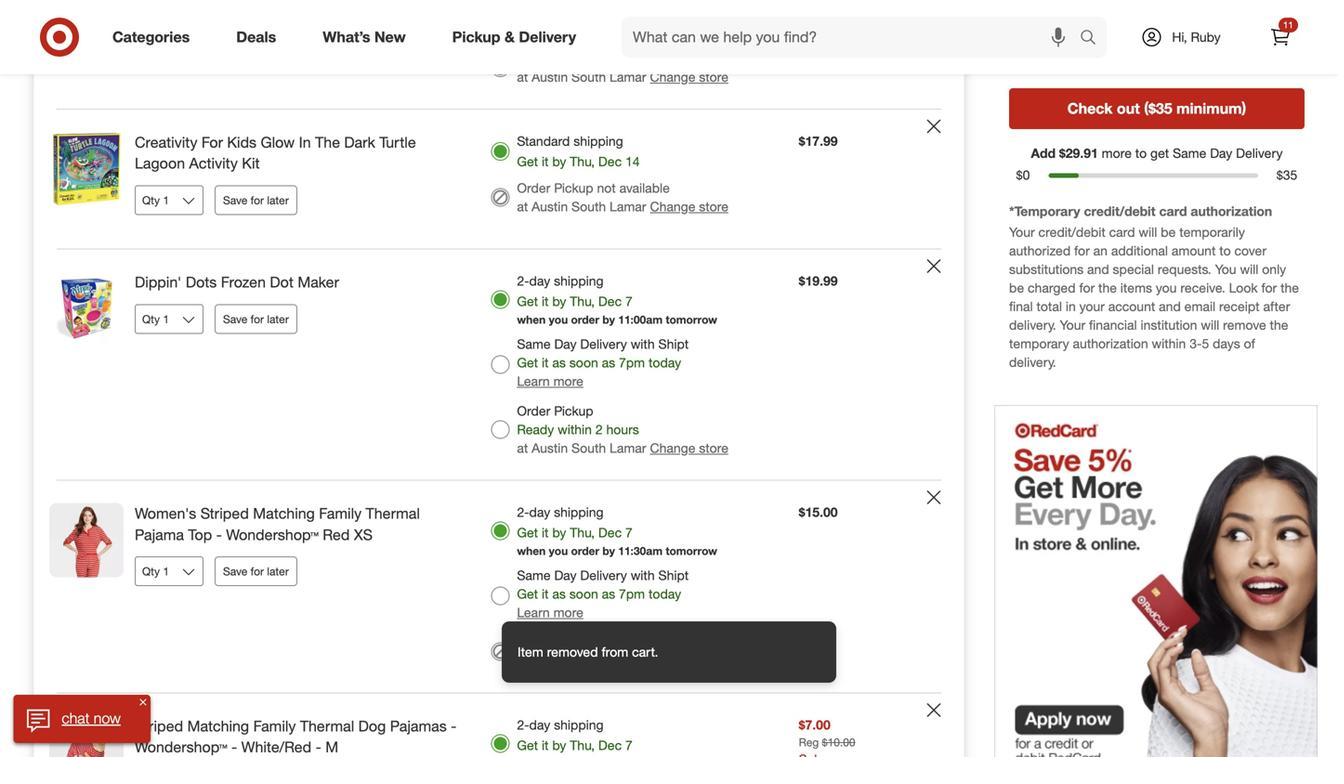 Task type: vqa. For each thing, say whether or not it's contained in the screenshot.
mfr in the $4 off tide laundry detergent mfr single-use coupon
no



Task type: locate. For each thing, give the bounding box(es) containing it.
2- for women's striped matching family thermal pajama top - wondershop™ red xs
[[517, 504, 530, 521]]

1 horizontal spatial matching
[[253, 505, 315, 523]]

0 vertical spatial family
[[319, 505, 362, 523]]

1 horizontal spatial striped
[[201, 505, 249, 523]]

1 vertical spatial available
[[620, 180, 670, 196]]

1 austin from the top
[[532, 69, 568, 85]]

2 vertical spatial not
[[597, 634, 616, 651]]

you inside 2-day shipping get it by thu, dec 7 when you order by 11:30am tomorrow
[[549, 544, 568, 558]]

1 vertical spatial order
[[517, 403, 551, 419]]

to inside "*temporary credit/debit card authorization your credit/debit card will be temporarily authorized for an additional amount to cover substitutions and special requests. you will only be charged for the items you receive. look for the final total in your account and email receipt after delivery. your financial institution will remove the temporary authorization within 3-5 days of delivery."
[[1220, 243, 1232, 259]]

day down minimum)
[[1211, 145, 1233, 161]]

1 vertical spatial learn more button
[[517, 372, 584, 391]]

0 vertical spatial when
[[517, 313, 546, 327]]

south down get it as soon as 7pm today learn more
[[572, 69, 606, 85]]

chat now button
[[13, 695, 151, 744]]

to up you
[[1220, 243, 1232, 259]]

by
[[553, 153, 567, 169], [553, 293, 567, 310], [603, 313, 615, 327], [553, 525, 567, 541], [603, 544, 615, 558], [553, 738, 567, 754]]

0 vertical spatial delivery.
[[1010, 317, 1057, 333]]

your up authorized
[[1010, 224, 1035, 241]]

1 vertical spatial order pickup not available at austin south lamar change store
[[517, 634, 729, 669]]

thermal up xs
[[366, 505, 420, 523]]

change inside "order pickup ready within 2 hours at austin south lamar change store"
[[650, 440, 696, 456]]

0 vertical spatial available
[[620, 50, 670, 66]]

soon
[[570, 2, 599, 18], [570, 355, 599, 371], [570, 586, 599, 602]]

categories
[[113, 28, 190, 46]]

3 day from the top
[[530, 717, 551, 733]]

7pm for dippin' dots frozen dot maker
[[619, 355, 645, 371]]

get
[[517, 2, 538, 18], [517, 153, 538, 169], [517, 293, 538, 310], [517, 355, 538, 371], [517, 525, 538, 541], [517, 586, 538, 602], [517, 738, 538, 754]]

turtle
[[380, 133, 416, 151]]

tomorrow inside 2-day shipping get it by thu, dec 7 when you order by 11:30am tomorrow
[[666, 544, 718, 558]]

more inside get it as soon as 7pm today learn more
[[554, 20, 584, 37]]

4 change store button from the top
[[650, 652, 729, 671]]

5
[[1203, 336, 1210, 352]]

7 inside 2-day shipping get it by thu, dec 7
[[626, 738, 633, 754]]

1 horizontal spatial card
[[1160, 203, 1188, 220]]

1 later from the top
[[267, 193, 289, 207]]

0 vertical spatial wondershop™
[[226, 526, 319, 544]]

not available radio
[[491, 188, 510, 207], [491, 643, 510, 661]]

you
[[1216, 261, 1237, 278]]

2 order from the top
[[571, 544, 600, 558]]

$
[[1017, 167, 1023, 183], [1277, 167, 1284, 183]]

0 horizontal spatial to
[[1136, 145, 1147, 161]]

and up institution
[[1160, 299, 1182, 315]]

delivery
[[519, 28, 576, 46], [1237, 145, 1284, 161], [581, 336, 627, 352], [581, 568, 627, 584]]

save for later button for kids
[[215, 185, 297, 215]]

it inside 2-day shipping get it by thu, dec 7 when you order by 11:30am tomorrow
[[542, 525, 549, 541]]

later for matching
[[267, 565, 289, 579]]

2 day from the top
[[530, 504, 551, 521]]

store inside not available at austin south lamar change store
[[699, 69, 729, 85]]

2 vertical spatial same
[[517, 568, 551, 584]]

1 vertical spatial today
[[649, 355, 682, 371]]

change store button
[[650, 68, 729, 86], [650, 198, 729, 216], [650, 439, 729, 458], [650, 652, 729, 671]]

change store button for 1st not available radio from the top
[[650, 198, 729, 216]]

you for dippin' dots frozen dot maker
[[549, 313, 568, 327]]

0 vertical spatial not available radio
[[491, 188, 510, 207]]

you left 11:00am
[[549, 313, 568, 327]]

you inside '2-day shipping get it by thu, dec 7 when you order by 11:00am tomorrow'
[[549, 313, 568, 327]]

1 same day delivery with shipt get it as soon as 7pm today learn more from the top
[[517, 336, 689, 390]]

at
[[517, 69, 528, 85], [517, 199, 528, 215], [517, 440, 528, 456], [517, 653, 528, 669]]

same day delivery with shipt get it as soon as 7pm today learn more down 11:00am
[[517, 336, 689, 390]]

0 horizontal spatial card
[[1110, 224, 1136, 241]]

authorization up 'temporarily'
[[1191, 203, 1273, 220]]

deals link
[[221, 17, 300, 58]]

0 vertical spatial day
[[530, 273, 551, 289]]

*temporary credit/debit card authorization your credit/debit card will be temporarily authorized for an additional amount to cover substitutions and special requests. you will only be charged for the items you receive. look for the final total in your account and email receipt after delivery. your financial institution will remove the temporary authorization within 3-5 days of delivery.
[[1010, 203, 1300, 371]]

0 horizontal spatial your
[[1010, 224, 1035, 241]]

at down standard
[[517, 199, 528, 215]]

family up white/red
[[253, 718, 296, 736]]

tomorrow right 11:00am
[[666, 313, 718, 327]]

0 vertical spatial within
[[1152, 336, 1187, 352]]

1 vertical spatial order
[[571, 544, 600, 558]]

shipping inside 2-day shipping get it by thu, dec 7 when you order by 11:30am tomorrow
[[554, 504, 604, 521]]

1 cart item ready to fulfill group from the top
[[34, 0, 964, 109]]

save
[[223, 193, 248, 207], [223, 312, 248, 326], [223, 565, 248, 579]]

striped matching family thermal dog pajamas - wondershop™ - white/red - m link
[[135, 716, 461, 758]]

1 save for later button from the top
[[215, 185, 297, 215]]

1 horizontal spatial thermal
[[366, 505, 420, 523]]

0 vertical spatial tomorrow
[[666, 313, 718, 327]]

at inside not available at austin south lamar change store
[[517, 69, 528, 85]]

check
[[1068, 99, 1113, 117]]

2 tomorrow from the top
[[666, 544, 718, 558]]

$17.99
[[799, 133, 838, 149]]

1 vertical spatial when
[[517, 544, 546, 558]]

0 horizontal spatial $
[[1017, 167, 1023, 183]]

austin down ready
[[532, 440, 568, 456]]

2 vertical spatial save for later
[[223, 565, 289, 579]]

matching inside the striped matching family thermal dog pajamas - wondershop™ - white/red - m
[[187, 718, 249, 736]]

None radio
[[491, 3, 510, 21], [491, 291, 510, 309], [491, 356, 510, 374], [491, 522, 510, 541], [491, 587, 510, 606], [491, 3, 510, 21], [491, 291, 510, 309], [491, 356, 510, 374], [491, 522, 510, 541], [491, 587, 510, 606]]

striped matching family thermal dog pajamas - wondershop&#8482; - white/red - m image
[[49, 716, 124, 758]]

0 vertical spatial you
[[1157, 280, 1177, 296]]

1 order from the top
[[571, 313, 600, 327]]

creativity for kids glow in the dark turtle lagoon activity kit image
[[49, 132, 124, 206]]

day for dippin' dots frozen dot maker
[[530, 273, 551, 289]]

1 dec from the top
[[599, 153, 622, 169]]

wondershop™ left red
[[226, 526, 319, 544]]

shipping inside '2-day shipping get it by thu, dec 7 when you order by 11:00am tomorrow'
[[554, 273, 604, 289]]

3 not from the top
[[597, 634, 616, 651]]

thermal
[[366, 505, 420, 523], [300, 718, 354, 736]]

order pickup not available at austin south lamar change store for 1st not available radio from the top
[[517, 180, 729, 215]]

5 get from the top
[[517, 525, 538, 541]]

pickup & delivery
[[452, 28, 576, 46]]

available down the 14
[[620, 180, 670, 196]]

learn more button up ready
[[517, 372, 584, 391]]

1 horizontal spatial family
[[319, 505, 362, 523]]

1 horizontal spatial add
[[1277, 34, 1304, 52]]

3 dec from the top
[[599, 525, 622, 541]]

not available radio
[[491, 58, 510, 77]]

2 change store button from the top
[[650, 198, 729, 216]]

11:00am
[[618, 313, 663, 327]]

2 available from the top
[[620, 180, 670, 196]]

thu, for 2-day shipping get it by thu, dec 7
[[570, 738, 595, 754]]

will down cover
[[1241, 261, 1259, 278]]

order for 1st not available radio from the top
[[517, 180, 551, 196]]

wondershop™ inside women's striped matching family thermal pajama top - wondershop™ red xs
[[226, 526, 319, 544]]

11 link
[[1261, 17, 1302, 58]]

day
[[530, 273, 551, 289], [530, 504, 551, 521], [530, 717, 551, 733]]

3 learn more button from the top
[[517, 604, 584, 622]]

4 at from the top
[[517, 653, 528, 669]]

order left "from"
[[517, 634, 551, 651]]

soon up 2 on the bottom left of the page
[[570, 355, 599, 371]]

2- inside 2-day shipping get it by thu, dec 7
[[517, 717, 530, 733]]

dec inside '2-day shipping get it by thu, dec 7 when you order by 11:00am tomorrow'
[[599, 293, 622, 310]]

2 vertical spatial day
[[555, 568, 577, 584]]

save for frozen
[[223, 312, 248, 326]]

not available at austin south lamar change store
[[517, 50, 729, 85]]

2 learn more button from the top
[[517, 372, 584, 391]]

wondershop™ inside the striped matching family thermal dog pajamas - wondershop™ - white/red - m
[[135, 739, 227, 757]]

change store button for not available option
[[650, 68, 729, 86]]

order
[[571, 313, 600, 327], [571, 544, 600, 558]]

cart item ready to fulfill group containing dippin' dots frozen dot maker
[[34, 250, 964, 480]]

1 order from the top
[[517, 180, 551, 196]]

item
[[518, 644, 544, 661]]

2- inside 2-day shipping get it by thu, dec 7 when you order by 11:30am tomorrow
[[517, 504, 530, 521]]

0 vertical spatial day
[[1211, 145, 1233, 161]]

south left cart.
[[572, 653, 606, 669]]

1 vertical spatial with
[[631, 568, 655, 584]]

dippin&#39; dots frozen dot maker image
[[49, 272, 124, 346]]

2 7pm from the top
[[619, 355, 645, 371]]

wondershop™
[[226, 526, 319, 544], [135, 739, 227, 757]]

add for add $29.91 more to get same day delivery
[[1032, 145, 1056, 161]]

only
[[1263, 261, 1287, 278]]

0 horizontal spatial family
[[253, 718, 296, 736]]

0 horizontal spatial authorization
[[1073, 336, 1149, 352]]

1 not available radio from the top
[[491, 188, 510, 207]]

7 get from the top
[[517, 738, 538, 754]]

2 get from the top
[[517, 153, 538, 169]]

0 vertical spatial same
[[1173, 145, 1207, 161]]

2 vertical spatial available
[[620, 634, 670, 651]]

7pm down 11:30am
[[619, 586, 645, 602]]

1 horizontal spatial authorization
[[1191, 203, 1273, 220]]

1 horizontal spatial will
[[1202, 317, 1220, 333]]

0 vertical spatial save for later button
[[215, 185, 297, 215]]

1 change from the top
[[650, 69, 696, 85]]

save for later down kit
[[223, 193, 289, 207]]

tomorrow right 11:30am
[[666, 544, 718, 558]]

3 soon from the top
[[570, 586, 599, 602]]

it inside 2-day shipping get it by thu, dec 7
[[542, 738, 549, 754]]

your
[[1010, 224, 1035, 241], [1060, 317, 1086, 333]]

0 vertical spatial order
[[517, 180, 551, 196]]

matching
[[253, 505, 315, 523], [187, 718, 249, 736]]

1 vertical spatial learn
[[517, 373, 550, 390]]

3 learn from the top
[[517, 605, 550, 621]]

0 vertical spatial authorization
[[1191, 203, 1273, 220]]

2 later from the top
[[267, 312, 289, 326]]

2 dec from the top
[[599, 293, 622, 310]]

will up 5 in the right top of the page
[[1202, 317, 1220, 333]]

- right pajamas at the bottom left
[[451, 718, 457, 736]]

3 thu, from the top
[[570, 525, 595, 541]]

shipt down 11:00am
[[659, 336, 689, 352]]

4 dec from the top
[[599, 738, 622, 754]]

3 7pm from the top
[[619, 586, 645, 602]]

1 vertical spatial not
[[597, 180, 616, 196]]

2 same day delivery with shipt get it as soon as 7pm today learn more from the top
[[517, 568, 689, 621]]

3 order from the top
[[517, 634, 551, 651]]

2 7 from the top
[[626, 525, 633, 541]]

soon inside get it as soon as 7pm today learn more
[[570, 2, 599, 18]]

2 vertical spatial learn more button
[[517, 604, 584, 622]]

at right not available option
[[517, 69, 528, 85]]

from
[[602, 644, 629, 661]]

save for later button for matching
[[215, 557, 297, 587]]

3 cart item ready to fulfill group from the top
[[34, 250, 964, 480]]

2 lamar from the top
[[610, 199, 647, 215]]

add down 11
[[1277, 34, 1304, 52]]

south down 'standard shipping get it by thu, dec 14'
[[572, 199, 606, 215]]

day
[[1211, 145, 1233, 161], [555, 336, 577, 352], [555, 568, 577, 584]]

shipping
[[574, 133, 624, 149], [554, 273, 604, 289], [554, 504, 604, 521], [554, 717, 604, 733]]

save for later for matching
[[223, 565, 289, 579]]

2 soon from the top
[[570, 355, 599, 371]]

with for women's striped matching family thermal pajama top - wondershop™ red xs
[[631, 568, 655, 584]]

dots
[[186, 273, 217, 291]]

cart item ready to fulfill group containing women's striped matching family thermal pajama top - wondershop™ red xs
[[34, 481, 964, 693]]

add up starting of progress bar: $0 element
[[1032, 145, 1056, 161]]

2 2- from the top
[[517, 504, 530, 521]]

3 austin from the top
[[532, 440, 568, 456]]

south
[[572, 69, 606, 85], [572, 199, 606, 215], [572, 440, 606, 456], [572, 653, 606, 669]]

save down women's striped matching family thermal pajama top - wondershop™ red xs
[[223, 565, 248, 579]]

$19.99
[[799, 273, 838, 289]]

1 vertical spatial save for later
[[223, 312, 289, 326]]

1 change store button from the top
[[650, 68, 729, 86]]

today for women's striped matching family thermal pajama top - wondershop™ red xs
[[649, 586, 682, 602]]

0 vertical spatial 7pm
[[619, 2, 645, 18]]

2-day shipping get it by thu, dec 7 when you order by 11:30am tomorrow
[[517, 504, 718, 558]]

when
[[517, 313, 546, 327], [517, 544, 546, 558]]

add button
[[1276, 32, 1305, 55]]

austin right not available option
[[532, 69, 568, 85]]

lamar right removed
[[610, 653, 647, 669]]

thu, for 2-day shipping get it by thu, dec 7 when you order by 11:30am tomorrow
[[570, 525, 595, 541]]

1 vertical spatial save
[[223, 312, 248, 326]]

3 save for later from the top
[[223, 565, 289, 579]]

add inside button
[[1277, 34, 1304, 52]]

0 vertical spatial later
[[267, 193, 289, 207]]

1 vertical spatial same
[[517, 336, 551, 352]]

- inside women's striped matching family thermal pajama top - wondershop™ red xs
[[216, 526, 222, 544]]

thu, inside '2-day shipping get it by thu, dec 7 when you order by 11:00am tomorrow'
[[570, 293, 595, 310]]

email
[[1185, 299, 1216, 315]]

austin left "from"
[[532, 653, 568, 669]]

standard
[[517, 133, 570, 149]]

order inside "order pickup ready within 2 hours at austin south lamar change store"
[[517, 403, 551, 419]]

0 vertical spatial not
[[597, 50, 616, 66]]

shipping for 2-day shipping get it by thu, dec 7 when you order by 11:00am tomorrow
[[554, 273, 604, 289]]

1 vertical spatial will
[[1241, 261, 1259, 278]]

starting of progress bar: $0 element
[[1011, 166, 1036, 185]]

it
[[542, 2, 549, 18], [542, 153, 549, 169], [542, 293, 549, 310], [542, 355, 549, 371], [542, 525, 549, 541], [542, 586, 549, 602], [542, 738, 549, 754]]

4 get from the top
[[517, 355, 538, 371]]

1 not from the top
[[597, 50, 616, 66]]

2 vertical spatial soon
[[570, 586, 599, 602]]

thu, inside 2-day shipping get it by thu, dec 7
[[570, 738, 595, 754]]

2 vertical spatial day
[[530, 717, 551, 733]]

save for later button down kit
[[215, 185, 297, 215]]

austin inside not available at austin south lamar change store
[[532, 69, 568, 85]]

you left 11:30am
[[549, 544, 568, 558]]

7 it from the top
[[542, 738, 549, 754]]

will up additional in the top of the page
[[1139, 224, 1158, 241]]

1 vertical spatial and
[[1160, 299, 1182, 315]]

1 soon from the top
[[570, 2, 599, 18]]

2 vertical spatial you
[[549, 544, 568, 558]]

later down dot
[[267, 312, 289, 326]]

save for later button down women's striped matching family thermal pajama top - wondershop™ red xs
[[215, 557, 297, 587]]

same day delivery with shipt get it as soon as 7pm today learn more
[[517, 336, 689, 390], [517, 568, 689, 621]]

0 vertical spatial learn more button
[[517, 19, 584, 38]]

learn right &
[[517, 20, 550, 37]]

2 save for later from the top
[[223, 312, 289, 326]]

as down '2-day shipping get it by thu, dec 7 when you order by 11:00am tomorrow' at the top
[[602, 355, 616, 371]]

4 cart item ready to fulfill group from the top
[[34, 481, 964, 693]]

2 learn from the top
[[517, 373, 550, 390]]

1 save for later from the top
[[223, 193, 289, 207]]

same day delivery with shipt get it as soon as 7pm today learn more down 11:30am
[[517, 568, 689, 621]]

hours
[[607, 422, 639, 438]]

1 thu, from the top
[[570, 153, 595, 169]]

later for frozen
[[267, 312, 289, 326]]

day down '2-day shipping get it by thu, dec 7 when you order by 11:00am tomorrow' at the top
[[555, 336, 577, 352]]

1 shipt from the top
[[659, 336, 689, 352]]

order for women's striped matching family thermal pajama top - wondershop™ red xs
[[571, 544, 600, 558]]

same day delivery with shipt get it as soon as 7pm today learn more for women's striped matching family thermal pajama top - wondershop™ red xs
[[517, 568, 689, 621]]

-
[[216, 526, 222, 544], [451, 718, 457, 736], [231, 739, 237, 757], [316, 739, 322, 757]]

None radio
[[491, 142, 510, 161], [491, 735, 510, 753], [491, 142, 510, 161], [491, 735, 510, 753]]

2 save from the top
[[223, 312, 248, 326]]

1 vertical spatial wondershop™
[[135, 739, 227, 757]]

chat now dialog
[[13, 695, 151, 744]]

with
[[631, 336, 655, 352], [631, 568, 655, 584]]

save for later for frozen
[[223, 312, 289, 326]]

soon up item removed from cart.
[[570, 586, 599, 602]]

will
[[1139, 224, 1158, 241], [1241, 261, 1259, 278], [1202, 317, 1220, 333]]

not left cart.
[[597, 634, 616, 651]]

2 it from the top
[[542, 153, 549, 169]]

7 inside '2-day shipping get it by thu, dec 7 when you order by 11:00am tomorrow'
[[626, 293, 633, 310]]

delivery right &
[[519, 28, 576, 46]]

more up removed
[[554, 605, 584, 621]]

shipping inside 'standard shipping get it by thu, dec 14'
[[574, 133, 624, 149]]

1 vertical spatial to
[[1220, 243, 1232, 259]]

7pm down 11:00am
[[619, 355, 645, 371]]

today up not available at austin south lamar change store on the top of page
[[649, 2, 682, 18]]

thu, inside 'standard shipping get it by thu, dec 14'
[[570, 153, 595, 169]]

1 2- from the top
[[517, 273, 530, 289]]

1 vertical spatial not available radio
[[491, 643, 510, 661]]

$ 0
[[1017, 167, 1031, 183]]

delivery. down temporary
[[1010, 354, 1057, 371]]

order left 11:30am
[[571, 544, 600, 558]]

learn
[[517, 20, 550, 37], [517, 373, 550, 390], [517, 605, 550, 621]]

save for later button for frozen
[[215, 304, 297, 334]]

institution
[[1141, 317, 1198, 333]]

3 lamar from the top
[[610, 440, 647, 456]]

be up final
[[1010, 280, 1025, 296]]

0 horizontal spatial matching
[[187, 718, 249, 736]]

1 $ from the left
[[1017, 167, 1023, 183]]

0 vertical spatial add
[[1277, 34, 1304, 52]]

1 vertical spatial 7
[[626, 525, 633, 541]]

dec inside 2-day shipping get it by thu, dec 7 when you order by 11:30am tomorrow
[[599, 525, 622, 541]]

and
[[1088, 261, 1110, 278], [1160, 299, 1182, 315]]

1 vertical spatial shipt
[[659, 568, 689, 584]]

2 vertical spatial 7
[[626, 738, 633, 754]]

striped inside the striped matching family thermal dog pajamas - wondershop™ - white/red - m
[[135, 718, 183, 736]]

order for 1st not available radio from the bottom
[[517, 634, 551, 651]]

later for kids
[[267, 193, 289, 207]]

order down standard
[[517, 180, 551, 196]]

target redcard save 5% get more every day. in store & online. apply now for a credit or debit redcard. *some restrictions apply. image
[[995, 406, 1318, 758]]

1 vertical spatial you
[[549, 313, 568, 327]]

2- inside '2-day shipping get it by thu, dec 7 when you order by 11:00am tomorrow'
[[517, 273, 530, 289]]

learn more button for women's striped matching family thermal pajama top - wondershop™ red xs
[[517, 604, 584, 622]]

1 today from the top
[[649, 2, 682, 18]]

1 vertical spatial day
[[555, 336, 577, 352]]

3 save from the top
[[223, 565, 248, 579]]

creativity
[[135, 133, 198, 151]]

pickup left &
[[452, 28, 501, 46]]

pickup up ready
[[554, 403, 594, 419]]

2 shipt from the top
[[659, 568, 689, 584]]

later down creativity for kids glow in the dark turtle lagoon activity kit
[[267, 193, 289, 207]]

lamar inside not available at austin south lamar change store
[[610, 69, 647, 85]]

for left the an
[[1075, 243, 1090, 259]]

same up ready
[[517, 336, 551, 352]]

pickup inside "order pickup ready within 2 hours at austin south lamar change store"
[[554, 403, 594, 419]]

when inside '2-day shipping get it by thu, dec 7 when you order by 11:00am tomorrow'
[[517, 313, 546, 327]]

credit/debit
[[1085, 203, 1156, 220], [1039, 224, 1106, 241]]

1 store from the top
[[699, 69, 729, 85]]

1 vertical spatial family
[[253, 718, 296, 736]]

as up ready
[[553, 355, 566, 371]]

1 horizontal spatial $
[[1277, 167, 1284, 183]]

11
[[1284, 19, 1294, 31]]

1 save from the top
[[223, 193, 248, 207]]

save for later down the frozen
[[223, 312, 289, 326]]

learn more button up item
[[517, 604, 584, 622]]

tomorrow inside '2-day shipping get it by thu, dec 7 when you order by 11:00am tomorrow'
[[666, 313, 718, 327]]

be up amount
[[1161, 224, 1176, 241]]

0 vertical spatial soon
[[570, 2, 599, 18]]

to
[[1136, 145, 1147, 161], [1220, 243, 1232, 259]]

1 vertical spatial same day delivery with shipt get it as soon as 7pm today learn more
[[517, 568, 689, 621]]

save down kit
[[223, 193, 248, 207]]

order up ready
[[517, 403, 551, 419]]

2 vertical spatial today
[[649, 586, 682, 602]]

tomorrow for women's striped matching family thermal pajama top - wondershop™ red xs
[[666, 544, 718, 558]]

2 order pickup not available at austin south lamar change store from the top
[[517, 634, 729, 669]]

hi,
[[1173, 29, 1188, 45]]

learn for women's striped matching family thermal pajama top - wondershop™ red xs
[[517, 605, 550, 621]]

2 with from the top
[[631, 568, 655, 584]]

austin down 'standard shipping get it by thu, dec 14'
[[532, 199, 568, 215]]

7 inside 2-day shipping get it by thu, dec 7 when you order by 11:30am tomorrow
[[626, 525, 633, 541]]

1 it from the top
[[542, 2, 549, 18]]

1 vertical spatial striped
[[135, 718, 183, 736]]

authorization down financial
[[1073, 336, 1149, 352]]

family up red
[[319, 505, 362, 523]]

lamar down hours
[[610, 440, 647, 456]]

when inside 2-day shipping get it by thu, dec 7 when you order by 11:30am tomorrow
[[517, 544, 546, 558]]

1 tomorrow from the top
[[666, 313, 718, 327]]

striped up top
[[201, 505, 249, 523]]

kit
[[242, 154, 260, 173]]

striped
[[201, 505, 249, 523], [135, 718, 183, 736]]

3 available from the top
[[620, 634, 670, 651]]

be
[[1161, 224, 1176, 241], [1010, 280, 1025, 296]]

1 learn from the top
[[517, 20, 550, 37]]

not for 1st not available radio from the top
[[597, 180, 616, 196]]

1 with from the top
[[631, 336, 655, 352]]

your down in
[[1060, 317, 1086, 333]]

0 vertical spatial same day delivery with shipt get it as soon as 7pm today learn more
[[517, 336, 689, 390]]

you down requests.
[[1157, 280, 1177, 296]]

out
[[1117, 99, 1141, 117]]

2 not from the top
[[597, 180, 616, 196]]

thu, inside 2-day shipping get it by thu, dec 7 when you order by 11:30am tomorrow
[[570, 525, 595, 541]]

0 vertical spatial save
[[223, 193, 248, 207]]

4 it from the top
[[542, 355, 549, 371]]

3 south from the top
[[572, 440, 606, 456]]

end of progress bar: $35 element
[[1272, 166, 1304, 185]]

later down women's striped matching family thermal pajama top - wondershop™ red xs
[[267, 565, 289, 579]]

authorized
[[1010, 243, 1071, 259]]

0 vertical spatial card
[[1160, 203, 1188, 220]]

not for 1st not available radio from the bottom
[[597, 634, 616, 651]]

order for dippin' dots frozen dot maker
[[571, 313, 600, 327]]

2 today from the top
[[649, 355, 682, 371]]

shipping inside 2-day shipping get it by thu, dec 7
[[554, 717, 604, 733]]

day inside '2-day shipping get it by thu, dec 7 when you order by 11:00am tomorrow'
[[530, 273, 551, 289]]

1 horizontal spatial within
[[1152, 336, 1187, 352]]

learn inside get it as soon as 7pm today learn more
[[517, 20, 550, 37]]

1 at from the top
[[517, 69, 528, 85]]

for up your on the right of page
[[1080, 280, 1095, 296]]

of
[[1245, 336, 1256, 352]]

hi, ruby
[[1173, 29, 1221, 45]]

delivery up $ 35
[[1237, 145, 1284, 161]]

4 thu, from the top
[[570, 738, 595, 754]]

3 today from the top
[[649, 586, 682, 602]]

cart item ready to fulfill group
[[34, 0, 964, 109], [34, 110, 964, 249], [34, 250, 964, 480], [34, 481, 964, 693], [34, 694, 964, 758]]

2 vertical spatial order
[[517, 634, 551, 651]]

0 vertical spatial 7
[[626, 293, 633, 310]]

2 save for later button from the top
[[215, 304, 297, 334]]

1 vertical spatial later
[[267, 312, 289, 326]]

day inside 2-day shipping get it by thu, dec 7 when you order by 11:30am tomorrow
[[530, 504, 551, 521]]

activity
[[189, 154, 238, 173]]

south inside not available at austin south lamar change store
[[572, 69, 606, 85]]

1 vertical spatial matching
[[187, 718, 249, 736]]

striped inside women's striped matching family thermal pajama top - wondershop™ red xs
[[201, 505, 249, 523]]

store inside "order pickup ready within 2 hours at austin south lamar change store"
[[699, 440, 729, 456]]

dark
[[344, 133, 375, 151]]

order left 11:00am
[[571, 313, 600, 327]]

day for women's striped matching family thermal pajama top - wondershop™ red xs
[[555, 568, 577, 584]]

7pm up not available at austin south lamar change store on the top of page
[[619, 2, 645, 18]]

3 at from the top
[[517, 440, 528, 456]]

available down get it as soon as 7pm today learn more
[[620, 50, 670, 66]]

more
[[554, 20, 584, 37], [1102, 145, 1132, 161], [554, 373, 584, 390], [554, 605, 584, 621]]

tomorrow
[[666, 313, 718, 327], [666, 544, 718, 558]]

0 vertical spatial 2-
[[517, 273, 530, 289]]

2 when from the top
[[517, 544, 546, 558]]

more up ready
[[554, 373, 584, 390]]

0 vertical spatial today
[[649, 2, 682, 18]]

1 order pickup not available at austin south lamar change store from the top
[[517, 180, 729, 215]]

later
[[267, 193, 289, 207], [267, 312, 289, 326], [267, 565, 289, 579]]

thermal inside women's striped matching family thermal pajama top - wondershop™ red xs
[[366, 505, 420, 523]]

shipping for 2-day shipping get it by thu, dec 7
[[554, 717, 604, 733]]

your
[[1080, 299, 1105, 315]]

What can we help you find? suggestions appear below search field
[[622, 17, 1085, 58]]

1 day from the top
[[530, 273, 551, 289]]

lagoon
[[135, 154, 185, 173]]

1 vertical spatial day
[[530, 504, 551, 521]]

get inside 2-day shipping get it by thu, dec 7 when you order by 11:30am tomorrow
[[517, 525, 538, 541]]

3 it from the top
[[542, 293, 549, 310]]

1 vertical spatial 2-
[[517, 504, 530, 521]]

$ 35
[[1277, 167, 1298, 183]]

1 vertical spatial thermal
[[300, 718, 354, 736]]

today down 11:30am
[[649, 586, 682, 602]]

lamar
[[610, 69, 647, 85], [610, 199, 647, 215], [610, 440, 647, 456], [610, 653, 647, 669]]

1 vertical spatial 7pm
[[619, 355, 645, 371]]

within down institution
[[1152, 336, 1187, 352]]

it inside '2-day shipping get it by thu, dec 7 when you order by 11:00am tomorrow'
[[542, 293, 549, 310]]

search
[[1072, 30, 1117, 48]]

dec inside 2-day shipping get it by thu, dec 7
[[599, 738, 622, 754]]

save for later for kids
[[223, 193, 289, 207]]

0 vertical spatial save for later
[[223, 193, 289, 207]]

at down ready
[[517, 440, 528, 456]]

learn more button
[[517, 19, 584, 38], [517, 372, 584, 391], [517, 604, 584, 622]]

wondershop™ down ✕ button
[[135, 739, 227, 757]]

1 vertical spatial authorization
[[1073, 336, 1149, 352]]

order inside 2-day shipping get it by thu, dec 7 when you order by 11:30am tomorrow
[[571, 544, 600, 558]]

1 vertical spatial your
[[1060, 317, 1086, 333]]

$ for 35
[[1277, 167, 1284, 183]]

add
[[1277, 34, 1304, 52], [1032, 145, 1056, 161]]

lamar inside "order pickup ready within 2 hours at austin south lamar change store"
[[610, 440, 647, 456]]

order inside '2-day shipping get it by thu, dec 7 when you order by 11:00am tomorrow'
[[571, 313, 600, 327]]

today down 11:00am
[[649, 355, 682, 371]]

shipt down 11:30am
[[659, 568, 689, 584]]

0 horizontal spatial within
[[558, 422, 592, 438]]

3 change from the top
[[650, 440, 696, 456]]

2 delivery. from the top
[[1010, 354, 1057, 371]]

order pickup not available at austin south lamar change store
[[517, 180, 729, 215], [517, 634, 729, 669]]

0 horizontal spatial striped
[[135, 718, 183, 736]]

2 vertical spatial save
[[223, 565, 248, 579]]

1 7 from the top
[[626, 293, 633, 310]]

learn more button right &
[[517, 19, 584, 38]]

save for later down women's striped matching family thermal pajama top - wondershop™ red xs
[[223, 565, 289, 579]]

get it as soon as 7pm today learn more
[[517, 2, 682, 37]]

at left removed
[[517, 653, 528, 669]]

2 cart item ready to fulfill group from the top
[[34, 110, 964, 249]]

cart.
[[632, 644, 659, 661]]

0 horizontal spatial and
[[1088, 261, 1110, 278]]



Task type: describe. For each thing, give the bounding box(es) containing it.
pajama
[[135, 526, 184, 544]]

day for dippin' dots frozen dot maker
[[555, 336, 577, 352]]

1 horizontal spatial and
[[1160, 299, 1182, 315]]

✕
[[140, 697, 147, 708]]

glow
[[261, 133, 295, 151]]

new
[[375, 28, 406, 46]]

for
[[202, 133, 223, 151]]

special
[[1113, 261, 1155, 278]]

as up pickup & delivery
[[553, 2, 566, 18]]

4 lamar from the top
[[610, 653, 647, 669]]

2-day shipping get it by thu, dec 7
[[517, 717, 633, 754]]

pickup down 'standard shipping get it by thu, dec 14'
[[554, 180, 594, 196]]

pickup left "from"
[[554, 634, 594, 651]]

the down after
[[1271, 317, 1289, 333]]

1 horizontal spatial your
[[1060, 317, 1086, 333]]

save for matching
[[223, 565, 248, 579]]

change inside not available at austin south lamar change store
[[650, 69, 696, 85]]

when for dippin' dots frozen dot maker
[[517, 313, 546, 327]]

day inside 2-day shipping get it by thu, dec 7
[[530, 717, 551, 733]]

when for women's striped matching family thermal pajama top - wondershop™ red xs
[[517, 544, 546, 558]]

for down the only
[[1262, 280, 1278, 296]]

items
[[1121, 280, 1153, 296]]

2 change from the top
[[650, 199, 696, 215]]

thermal inside the striped matching family thermal dog pajamas - wondershop™ - white/red - m
[[300, 718, 354, 736]]

learn for dippin' dots frozen dot maker
[[517, 373, 550, 390]]

order pickup not available at austin south lamar change store for 1st not available radio from the bottom
[[517, 634, 729, 669]]

add for add
[[1277, 34, 1304, 52]]

account
[[1109, 299, 1156, 315]]

in
[[1066, 299, 1076, 315]]

cart item ready to fulfill group containing creativity for kids glow in the dark turtle lagoon activity kit
[[34, 110, 964, 249]]

chat
[[62, 710, 90, 728]]

11:30am
[[618, 544, 663, 558]]

dec for 2-day shipping get it by thu, dec 7 when you order by 11:30am tomorrow
[[599, 525, 622, 541]]

2- for dippin' dots frozen dot maker
[[517, 273, 530, 289]]

get inside 2-day shipping get it by thu, dec 7
[[517, 738, 538, 754]]

code
[[1102, 34, 1136, 52]]

4 store from the top
[[699, 653, 729, 669]]

7pm inside get it as soon as 7pm today learn more
[[619, 2, 645, 18]]

women's striped matching family thermal pajama top - wondershop™ red xs
[[135, 505, 420, 544]]

get
[[1151, 145, 1170, 161]]

7 for thermal
[[626, 525, 633, 541]]

delivery down 11:00am
[[581, 336, 627, 352]]

cover
[[1235, 243, 1267, 259]]

learn more button for dippin' dots frozen dot maker
[[517, 372, 584, 391]]

family inside women's striped matching family thermal pajama top - wondershop™ red xs
[[319, 505, 362, 523]]

3 change store button from the top
[[650, 439, 729, 458]]

get inside get it as soon as 7pm today learn more
[[517, 2, 538, 18]]

additional
[[1112, 243, 1169, 259]]

as up "from"
[[602, 586, 616, 602]]

&
[[505, 28, 515, 46]]

7pm for women's striped matching family thermal pajama top - wondershop™ red xs
[[619, 586, 645, 602]]

promo
[[1054, 34, 1098, 52]]

get inside 'standard shipping get it by thu, dec 14'
[[517, 153, 538, 169]]

$29.91
[[1060, 145, 1099, 161]]

temporarily
[[1180, 224, 1246, 241]]

remove
[[1224, 317, 1267, 333]]

35
[[1284, 167, 1298, 183]]

financial
[[1090, 317, 1138, 333]]

at inside "order pickup ready within 2 hours at austin south lamar change store"
[[517, 440, 528, 456]]

Store pickup radio
[[491, 421, 510, 439]]

1 vertical spatial card
[[1110, 224, 1136, 241]]

dog
[[359, 718, 386, 736]]

2 store from the top
[[699, 199, 729, 215]]

item removed from cart.
[[518, 644, 659, 661]]

creativity for kids glow in the dark turtle lagoon activity kit link
[[135, 132, 461, 174]]

2 austin from the top
[[532, 199, 568, 215]]

0 vertical spatial credit/debit
[[1085, 203, 1156, 220]]

0 vertical spatial will
[[1139, 224, 1158, 241]]

look
[[1230, 280, 1259, 296]]

an
[[1094, 243, 1108, 259]]

within inside "*temporary credit/debit card authorization your credit/debit card will be temporarily authorized for an additional amount to cover substitutions and special requests. you will only be charged for the items you receive. look for the final total in your account and email receipt after delivery. your financial institution will remove the temporary authorization within 3-5 days of delivery."
[[1152, 336, 1187, 352]]

check out ($35 minimum) button
[[1010, 88, 1305, 129]]

as up removed
[[553, 586, 566, 602]]

$7.00 reg $10.00
[[799, 717, 856, 750]]

soon for women's striped matching family thermal pajama top - wondershop™ red xs
[[570, 586, 599, 602]]

in
[[299, 133, 311, 151]]

0 vertical spatial be
[[1161, 224, 1176, 241]]

delivery down 11:30am
[[581, 568, 627, 584]]

- left white/red
[[231, 739, 237, 757]]

shipt for women's striped matching family thermal pajama top - wondershop™ red xs
[[659, 568, 689, 584]]

dec inside 'standard shipping get it by thu, dec 14'
[[599, 153, 622, 169]]

tomorrow for dippin' dots frozen dot maker
[[666, 313, 718, 327]]

1 vertical spatial credit/debit
[[1039, 224, 1106, 241]]

same for thermal
[[517, 568, 551, 584]]

$15.00
[[799, 504, 838, 521]]

dec for 2-day shipping get it by thu, dec 7 when you order by 11:00am tomorrow
[[599, 293, 622, 310]]

*temporary
[[1010, 203, 1081, 220]]

2 south from the top
[[572, 199, 606, 215]]

today inside get it as soon as 7pm today learn more
[[649, 2, 682, 18]]

✕ button
[[136, 695, 151, 710]]

1 delivery. from the top
[[1010, 317, 1057, 333]]

3-
[[1190, 336, 1203, 352]]

what's new
[[323, 28, 406, 46]]

you for women's striped matching family thermal pajama top - wondershop™ red xs
[[549, 544, 568, 558]]

6 get from the top
[[517, 586, 538, 602]]

chat now
[[62, 710, 121, 728]]

4 change from the top
[[650, 653, 696, 669]]

for down women's striped matching family thermal pajama top - wondershop™ red xs
[[251, 565, 264, 579]]

today for dippin' dots frozen dot maker
[[649, 355, 682, 371]]

$10.00
[[823, 736, 856, 750]]

available inside not available at austin south lamar change store
[[620, 50, 670, 66]]

1 learn more button from the top
[[517, 19, 584, 38]]

reg
[[799, 736, 819, 750]]

change store button for 1st not available radio from the bottom
[[650, 652, 729, 671]]

available for 1st not available radio from the bottom
[[620, 634, 670, 651]]

family inside the striped matching family thermal dog pajamas - wondershop™ - white/red - m
[[253, 718, 296, 736]]

save for kids
[[223, 193, 248, 207]]

2 horizontal spatial will
[[1241, 261, 1259, 278]]

red
[[323, 526, 350, 544]]

what's new link
[[307, 17, 429, 58]]

by inside 2-day shipping get it by thu, dec 7
[[553, 738, 567, 754]]

it inside get it as soon as 7pm today learn more
[[542, 2, 549, 18]]

promo code
[[1054, 34, 1136, 52]]

1 vertical spatial be
[[1010, 280, 1025, 296]]

striped matching family thermal dog pajamas - wondershop™ - white/red - m
[[135, 718, 457, 757]]

same for maker
[[517, 336, 551, 352]]

cart item ready to fulfill group containing striped matching family thermal dog pajamas - wondershop™ - white/red - m
[[34, 694, 964, 758]]

standard shipping get it by thu, dec 14
[[517, 133, 640, 169]]

pickup & delivery link
[[437, 17, 600, 58]]

ruby
[[1191, 29, 1221, 45]]

austin inside "order pickup ready within 2 hours at austin south lamar change store"
[[532, 440, 568, 456]]

for down the frozen
[[251, 312, 264, 326]]

for down kit
[[251, 193, 264, 207]]

7 for maker
[[626, 293, 633, 310]]

amount
[[1172, 243, 1216, 259]]

removed
[[547, 644, 598, 661]]

6 it from the top
[[542, 586, 549, 602]]

14
[[626, 153, 640, 169]]

dot
[[270, 273, 294, 291]]

with for dippin' dots frozen dot maker
[[631, 336, 655, 352]]

same day delivery with shipt get it as soon as 7pm today learn more for dippin' dots frozen dot maker
[[517, 336, 689, 390]]

as up not available at austin south lamar change store on the top of page
[[602, 2, 616, 18]]

shipping for 2-day shipping get it by thu, dec 7 when you order by 11:30am tomorrow
[[554, 504, 604, 521]]

- left 'm'
[[316, 739, 322, 757]]

2 vertical spatial will
[[1202, 317, 1220, 333]]

what's
[[323, 28, 370, 46]]

cart item ready to fulfill group containing get it as soon as 7pm today
[[34, 0, 964, 109]]

thu, for 2-day shipping get it by thu, dec 7 when you order by 11:00am tomorrow
[[570, 293, 595, 310]]

women's
[[135, 505, 196, 523]]

total
[[1037, 299, 1063, 315]]

2
[[596, 422, 603, 438]]

available for 1st not available radio from the top
[[620, 180, 670, 196]]

0
[[1023, 167, 1031, 183]]

ready
[[517, 422, 554, 438]]

receive.
[[1181, 280, 1226, 296]]

by inside 'standard shipping get it by thu, dec 14'
[[553, 153, 567, 169]]

women's striped matching family thermal pajama top - wondershop™ red xs link
[[135, 503, 461, 546]]

now
[[94, 710, 121, 728]]

after
[[1264, 299, 1291, 315]]

get inside '2-day shipping get it by thu, dec 7 when you order by 11:00am tomorrow'
[[517, 293, 538, 310]]

within inside "order pickup ready within 2 hours at austin south lamar change store"
[[558, 422, 592, 438]]

2 at from the top
[[517, 199, 528, 215]]

maker
[[298, 273, 339, 291]]

$ for 0
[[1017, 167, 1023, 183]]

the up after
[[1281, 280, 1300, 296]]

soon for dippin' dots frozen dot maker
[[570, 355, 599, 371]]

women&#39;s striped matching family thermal pajama top - wondershop&#8482; red xs image
[[49, 503, 124, 578]]

kids
[[227, 133, 257, 151]]

days
[[1213, 336, 1241, 352]]

4 south from the top
[[572, 653, 606, 669]]

it inside 'standard shipping get it by thu, dec 14'
[[542, 153, 549, 169]]

2 not available radio from the top
[[491, 643, 510, 661]]

2-day shipping get it by thu, dec 7 when you order by 11:00am tomorrow
[[517, 273, 718, 327]]

not inside not available at austin south lamar change store
[[597, 50, 616, 66]]

matching inside women's striped matching family thermal pajama top - wondershop™ red xs
[[253, 505, 315, 523]]

order pickup ready within 2 hours at austin south lamar change store
[[517, 403, 729, 456]]

substitutions
[[1010, 261, 1084, 278]]

the up your on the right of page
[[1099, 280, 1117, 296]]

minimum)
[[1177, 99, 1247, 117]]

0 vertical spatial and
[[1088, 261, 1110, 278]]

frozen
[[221, 273, 266, 291]]

4 austin from the top
[[532, 653, 568, 669]]

pajamas
[[390, 718, 447, 736]]

($35
[[1145, 99, 1173, 117]]

0 vertical spatial your
[[1010, 224, 1035, 241]]

more right $29.91
[[1102, 145, 1132, 161]]

dec for 2-day shipping get it by thu, dec 7
[[599, 738, 622, 754]]

shipt for dippin' dots frozen dot maker
[[659, 336, 689, 352]]

south inside "order pickup ready within 2 hours at austin south lamar change store"
[[572, 440, 606, 456]]

white/red
[[241, 739, 312, 757]]

day for women's striped matching family thermal pajama top - wondershop™ red xs
[[530, 504, 551, 521]]

dippin'
[[135, 273, 182, 291]]

you inside "*temporary credit/debit card authorization your credit/debit card will be temporarily authorized for an additional amount to cover substitutions and special requests. you will only be charged for the items you receive. look for the final total in your account and email receipt after delivery. your financial institution will remove the temporary authorization within 3-5 days of delivery."
[[1157, 280, 1177, 296]]

top
[[188, 526, 212, 544]]

charged
[[1028, 280, 1076, 296]]

pickup inside pickup & delivery link
[[452, 28, 501, 46]]



